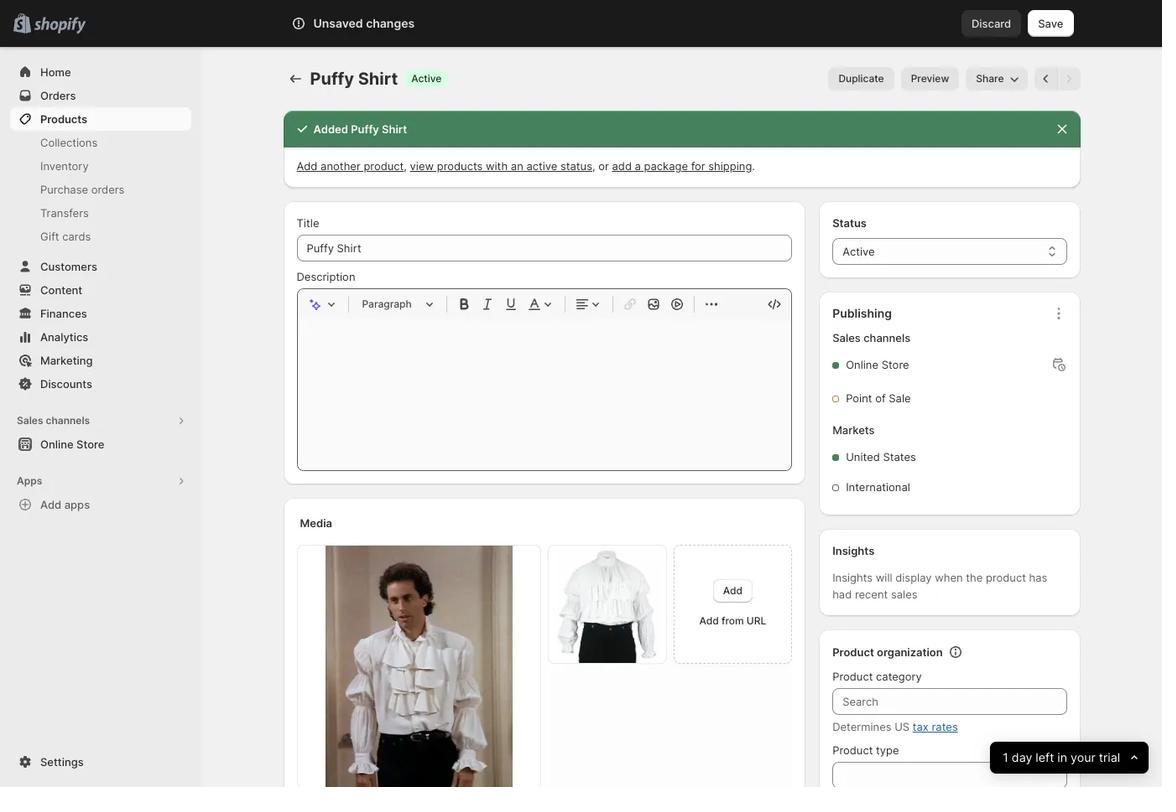 Task type: describe. For each thing, give the bounding box(es) containing it.
add from url button
[[699, 615, 766, 628]]

inventory
[[40, 159, 89, 173]]

add another product , view products with an active status , or add a package for shipping .
[[297, 159, 755, 173]]

add from url
[[699, 615, 766, 628]]

unsaved changes
[[313, 16, 415, 30]]

content
[[40, 284, 82, 297]]

view
[[410, 159, 434, 173]]

duplicate button
[[829, 67, 894, 91]]

display
[[895, 571, 932, 585]]

view products with an active status link
[[410, 159, 592, 173]]

Product category text field
[[833, 689, 1067, 716]]

customers
[[40, 260, 97, 274]]

1 vertical spatial puffy
[[351, 123, 379, 136]]

1 , from the left
[[404, 159, 407, 173]]

has
[[1029, 571, 1048, 585]]

added
[[313, 123, 348, 136]]

store inside button
[[76, 438, 104, 451]]

collections link
[[10, 131, 191, 154]]

a
[[635, 159, 641, 173]]

from
[[722, 615, 744, 628]]

0 horizontal spatial product
[[364, 159, 404, 173]]

description
[[297, 270, 355, 284]]

organization
[[877, 646, 943, 660]]

preview
[[911, 72, 949, 85]]

product organization
[[833, 646, 943, 660]]

search
[[365, 17, 401, 30]]

0 vertical spatial channels
[[864, 331, 911, 345]]

an
[[511, 159, 523, 173]]

finances link
[[10, 302, 191, 326]]

for
[[691, 159, 705, 173]]

duplicate
[[839, 72, 884, 85]]

discounts
[[40, 378, 92, 391]]

added puffy shirt
[[313, 123, 407, 136]]

sales channels button
[[10, 409, 191, 433]]

save
[[1038, 17, 1064, 30]]

orders
[[40, 89, 76, 102]]

1 day left in your trial
[[1003, 751, 1120, 766]]

Product type text field
[[833, 763, 1067, 788]]

customers link
[[10, 255, 191, 279]]

point of sale
[[846, 392, 911, 405]]

channels inside button
[[46, 415, 90, 427]]

finances
[[40, 307, 87, 321]]

add
[[612, 159, 632, 173]]

international
[[846, 481, 910, 494]]

determines us tax rates
[[833, 721, 958, 734]]

discounts link
[[10, 373, 191, 396]]

insights for insights
[[833, 545, 875, 558]]

product for product organization
[[833, 646, 874, 660]]

1
[[1003, 751, 1008, 766]]

1 vertical spatial shirt
[[382, 123, 407, 136]]

markets
[[833, 424, 875, 437]]

marketing link
[[10, 349, 191, 373]]

point
[[846, 392, 872, 405]]

1 horizontal spatial store
[[882, 358, 909, 372]]

with
[[486, 159, 508, 173]]

title
[[297, 216, 319, 230]]

rates
[[932, 721, 958, 734]]

paragraph button
[[355, 295, 439, 315]]

products
[[40, 112, 87, 126]]

search button
[[338, 10, 824, 37]]

preview button
[[901, 67, 959, 91]]

united states
[[846, 451, 916, 464]]

apps
[[64, 498, 90, 512]]

shipping
[[708, 159, 752, 173]]

product for product category
[[833, 670, 873, 684]]

gift cards
[[40, 230, 91, 243]]

of
[[875, 392, 886, 405]]

active for status
[[843, 245, 875, 258]]

states
[[883, 451, 916, 464]]

add apps button
[[10, 493, 191, 517]]

day
[[1012, 751, 1032, 766]]

0 vertical spatial shirt
[[358, 69, 398, 89]]

share button
[[966, 67, 1027, 91]]

discard
[[972, 17, 1011, 30]]

will
[[876, 571, 892, 585]]

home link
[[10, 60, 191, 84]]

0 vertical spatial online store
[[846, 358, 909, 372]]

marketing
[[40, 354, 93, 368]]

product type
[[833, 744, 899, 758]]

add for add from url
[[699, 615, 719, 628]]

gift cards link
[[10, 225, 191, 248]]

1 day left in your trial button
[[990, 743, 1149, 774]]

url
[[747, 615, 766, 628]]

us
[[895, 721, 910, 734]]

active
[[526, 159, 557, 173]]

transfers
[[40, 206, 89, 220]]

trial
[[1099, 751, 1120, 766]]

cards
[[62, 230, 91, 243]]



Task type: locate. For each thing, give the bounding box(es) containing it.
0 vertical spatial store
[[882, 358, 909, 372]]

paragraph
[[362, 298, 412, 310]]

another
[[321, 159, 361, 173]]

add inside button
[[40, 498, 61, 512]]

puffy up added
[[310, 69, 354, 89]]

0 horizontal spatial online store
[[40, 438, 104, 451]]

status
[[833, 216, 867, 230]]

0 vertical spatial sales channels
[[833, 331, 911, 345]]

1 horizontal spatial sales channels
[[833, 331, 911, 345]]

store up "sale"
[[882, 358, 909, 372]]

sale
[[889, 392, 911, 405]]

2 product from the top
[[833, 670, 873, 684]]

1 horizontal spatial sales
[[833, 331, 861, 345]]

shirt up the add another product link
[[382, 123, 407, 136]]

add button
[[713, 580, 753, 603]]

discard button
[[962, 10, 1021, 37]]

add left apps
[[40, 498, 61, 512]]

online up point
[[846, 358, 879, 372]]

0 horizontal spatial channels
[[46, 415, 90, 427]]

channels
[[864, 331, 911, 345], [46, 415, 90, 427]]

united
[[846, 451, 880, 464]]

sales channels
[[833, 331, 911, 345], [17, 415, 90, 427]]

product right "the"
[[986, 571, 1026, 585]]

product
[[364, 159, 404, 173], [986, 571, 1026, 585]]

0 vertical spatial active
[[411, 72, 442, 85]]

puffy shirt
[[310, 69, 398, 89]]

1 horizontal spatial product
[[986, 571, 1026, 585]]

1 vertical spatial product
[[986, 571, 1026, 585]]

add a package for shipping link
[[612, 159, 752, 173]]

channels down the discounts
[[46, 415, 90, 427]]

insights for insights will display when the product has had recent sales
[[833, 571, 873, 585]]

online inside online store link
[[40, 438, 74, 451]]

1 vertical spatial store
[[76, 438, 104, 451]]

next image
[[1060, 70, 1077, 87]]

add left another
[[297, 159, 318, 173]]

1 vertical spatial sales channels
[[17, 415, 90, 427]]

sales
[[891, 588, 918, 602]]

share
[[976, 72, 1004, 85]]

gift
[[40, 230, 59, 243]]

orders link
[[10, 84, 191, 107]]

unsaved
[[313, 16, 363, 30]]

recent
[[855, 588, 888, 602]]

product for product type
[[833, 744, 873, 758]]

products
[[437, 159, 483, 173]]

sales channels down the discounts
[[17, 415, 90, 427]]

puffy right added
[[351, 123, 379, 136]]

0 horizontal spatial ,
[[404, 159, 407, 173]]

sales channels down publishing
[[833, 331, 911, 345]]

, left or
[[592, 159, 595, 173]]

analytics link
[[10, 326, 191, 349]]

active down status
[[843, 245, 875, 258]]

insights will display when the product has had recent sales
[[833, 571, 1048, 602]]

tax rates link
[[913, 721, 958, 734]]

status
[[561, 159, 592, 173]]

2 vertical spatial product
[[833, 744, 873, 758]]

0 vertical spatial online
[[846, 358, 879, 372]]

changes
[[366, 16, 415, 30]]

orders
[[91, 183, 125, 196]]

1 horizontal spatial online
[[846, 358, 879, 372]]

, left the view
[[404, 159, 407, 173]]

add left from
[[699, 615, 719, 628]]

products link
[[10, 107, 191, 131]]

0 vertical spatial sales
[[833, 331, 861, 345]]

store
[[882, 358, 909, 372], [76, 438, 104, 451]]

product down product organization
[[833, 670, 873, 684]]

Title text field
[[297, 235, 792, 262]]

purchase
[[40, 183, 88, 196]]

1 vertical spatial insights
[[833, 571, 873, 585]]

product up "product category"
[[833, 646, 874, 660]]

add for add another product , view products with an active status , or add a package for shipping .
[[297, 159, 318, 173]]

1 vertical spatial sales
[[17, 415, 43, 427]]

0 horizontal spatial sales channels
[[17, 415, 90, 427]]

0 horizontal spatial store
[[76, 438, 104, 451]]

content link
[[10, 279, 191, 302]]

active down changes
[[411, 72, 442, 85]]

0 horizontal spatial active
[[411, 72, 442, 85]]

1 vertical spatial product
[[833, 670, 873, 684]]

1 horizontal spatial ,
[[592, 159, 595, 173]]

analytics
[[40, 331, 88, 344]]

package
[[644, 159, 688, 173]]

0 vertical spatial insights
[[833, 545, 875, 558]]

product inside insights will display when the product has had recent sales
[[986, 571, 1026, 585]]

apps button
[[10, 470, 191, 493]]

collections
[[40, 136, 97, 149]]

sales down publishing
[[833, 331, 861, 345]]

.
[[752, 159, 755, 173]]

online up apps on the left
[[40, 438, 74, 451]]

add up add from url on the right of the page
[[723, 585, 743, 597]]

sales down the discounts
[[17, 415, 43, 427]]

shirt up 'added puffy shirt'
[[358, 69, 398, 89]]

online store
[[846, 358, 909, 372], [40, 438, 104, 451]]

sales inside button
[[17, 415, 43, 427]]

1 vertical spatial active
[[843, 245, 875, 258]]

online store link
[[10, 433, 191, 456]]

home
[[40, 65, 71, 79]]

online store button
[[0, 433, 201, 456]]

1 vertical spatial online store
[[40, 438, 104, 451]]

0 horizontal spatial online
[[40, 438, 74, 451]]

sales channels inside button
[[17, 415, 90, 427]]

online store up point of sale
[[846, 358, 909, 372]]

tax
[[913, 721, 929, 734]]

1 vertical spatial online
[[40, 438, 74, 451]]

2 insights from the top
[[833, 571, 873, 585]]

or
[[598, 159, 609, 173]]

1 vertical spatial channels
[[46, 415, 90, 427]]

add for add apps
[[40, 498, 61, 512]]

product down determines
[[833, 744, 873, 758]]

1 product from the top
[[833, 646, 874, 660]]

determines
[[833, 721, 892, 734]]

product left the view
[[364, 159, 404, 173]]

0 vertical spatial product
[[833, 646, 874, 660]]

1 insights from the top
[[833, 545, 875, 558]]

2 , from the left
[[592, 159, 595, 173]]

0 vertical spatial product
[[364, 159, 404, 173]]

1 horizontal spatial channels
[[864, 331, 911, 345]]

3 product from the top
[[833, 744, 873, 758]]

online store inside button
[[40, 438, 104, 451]]

settings
[[40, 756, 84, 769]]

shirt
[[358, 69, 398, 89], [382, 123, 407, 136]]

add for add
[[723, 585, 743, 597]]

purchase orders link
[[10, 178, 191, 201]]

add inside button
[[723, 585, 743, 597]]

0 horizontal spatial sales
[[17, 415, 43, 427]]

add apps
[[40, 498, 90, 512]]

your
[[1071, 751, 1095, 766]]

in
[[1057, 751, 1067, 766]]

insights inside insights will display when the product has had recent sales
[[833, 571, 873, 585]]

active for puffy shirt
[[411, 72, 442, 85]]

online store down 'sales channels' button
[[40, 438, 104, 451]]

when
[[935, 571, 963, 585]]

store down 'sales channels' button
[[76, 438, 104, 451]]

product category
[[833, 670, 922, 684]]

inventory link
[[10, 154, 191, 178]]

category
[[876, 670, 922, 684]]

shopify image
[[34, 17, 86, 34]]

channels down publishing
[[864, 331, 911, 345]]

type
[[876, 744, 899, 758]]

save button
[[1028, 10, 1074, 37]]

active
[[411, 72, 442, 85], [843, 245, 875, 258]]

1 horizontal spatial active
[[843, 245, 875, 258]]

apps
[[17, 475, 42, 488]]

0 vertical spatial puffy
[[310, 69, 354, 89]]

1 horizontal spatial online store
[[846, 358, 909, 372]]

had
[[833, 588, 852, 602]]



Task type: vqa. For each thing, say whether or not it's contained in the screenshot.
the right "Shopify" IMAGE
no



